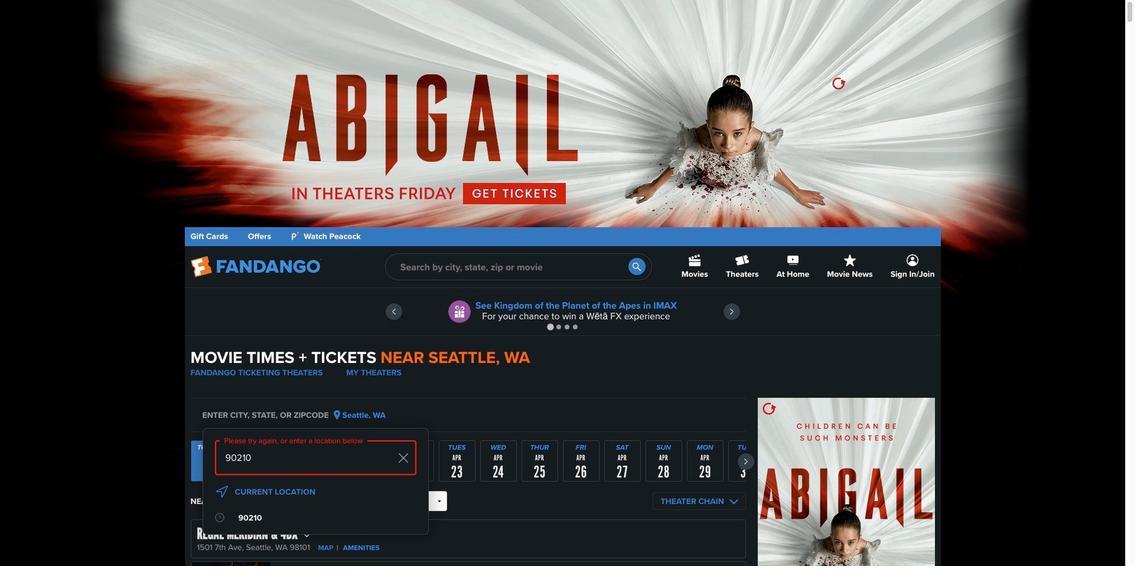 Task type: vqa. For each thing, say whether or not it's contained in the screenshot.
Argylle (2024) image
no



Task type: locate. For each thing, give the bounding box(es) containing it.
0 vertical spatial region
[[185, 288, 941, 336]]

None search field
[[385, 253, 652, 281]]

offer icon image
[[448, 301, 471, 323]]

time image
[[215, 513, 224, 523]]

1 vertical spatial advertisement element
[[758, 398, 935, 566]]

advertisement element
[[276, 74, 849, 222], [758, 398, 935, 566]]

Enter City, State, or Zip code search field
[[215, 441, 416, 476]]

region
[[185, 288, 941, 336], [191, 441, 765, 483]]

0 vertical spatial advertisement element
[[276, 74, 849, 222]]

dialog
[[202, 428, 429, 535]]

select a slide to show tab list
[[185, 323, 941, 331]]

location light image
[[334, 411, 340, 420]]



Task type: describe. For each thing, give the bounding box(es) containing it.
1 of 60 group
[[191, 441, 227, 483]]

Search by city, state, zip or movie text field
[[385, 253, 652, 281]]

base location finder image
[[215, 485, 229, 499]]

1 vertical spatial region
[[191, 441, 765, 483]]

arrow down blue image
[[729, 500, 738, 505]]



